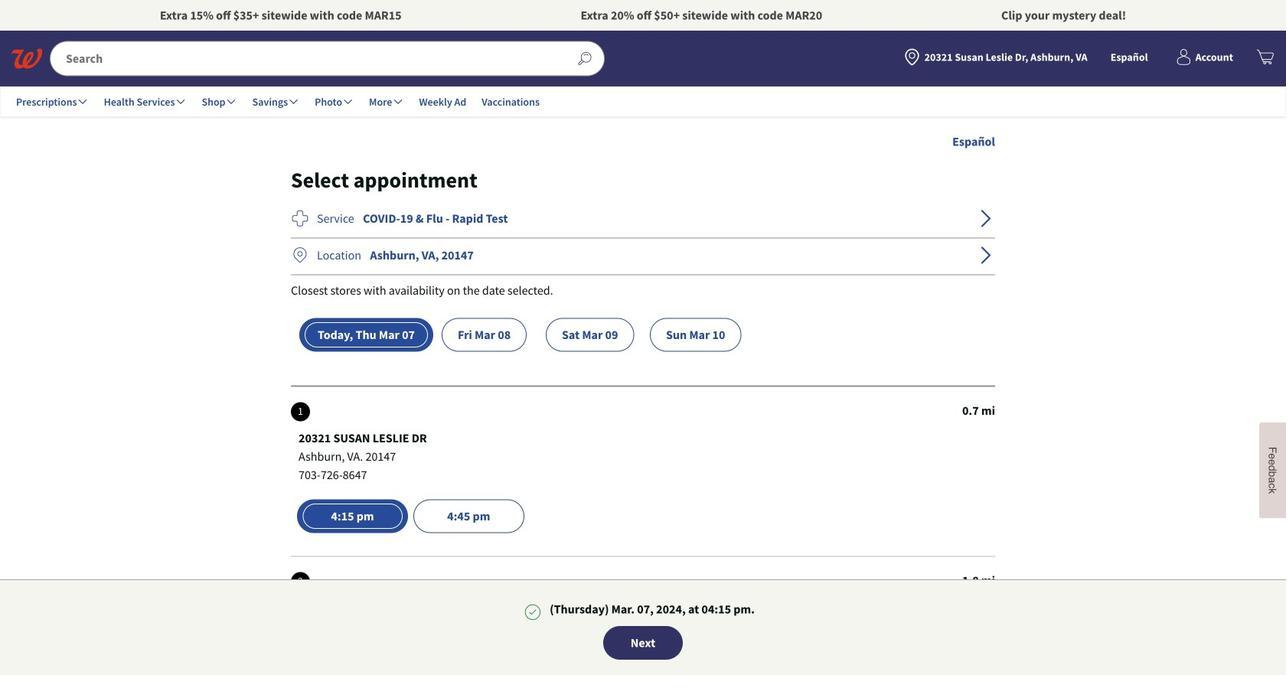 Task type: locate. For each thing, give the bounding box(es) containing it.
search image
[[570, 44, 600, 73]]

1 horizontal spatial list item
[[413, 669, 524, 675]]

group
[[297, 669, 524, 675]]

list
[[291, 318, 918, 352], [291, 499, 995, 541], [297, 669, 524, 675]]

2 vertical spatial list
[[297, 669, 524, 675]]

2 list item from the left
[[413, 669, 524, 675]]

0 horizontal spatial list item
[[297, 669, 408, 675]]

list item
[[297, 669, 408, 675], [413, 669, 524, 675]]



Task type: describe. For each thing, give the bounding box(es) containing it.
1 vertical spatial list
[[291, 499, 995, 541]]

rx health image
[[282, 201, 318, 236]]

account. element
[[1195, 49, 1233, 65]]

1 list item from the left
[[297, 669, 408, 675]]

Search by keyword or item number text field
[[51, 42, 577, 75]]

walgreens: trusted since 1901 image
[[11, 49, 42, 68]]

top navigation with the logo, search field, account and cart element
[[0, 31, 1286, 117]]

0 vertical spatial list
[[291, 318, 918, 352]]



Task type: vqa. For each thing, say whether or not it's contained in the screenshot.
Walgreens Vitamin C Effervescent Powder Blend Packets Orange 'image'
no



